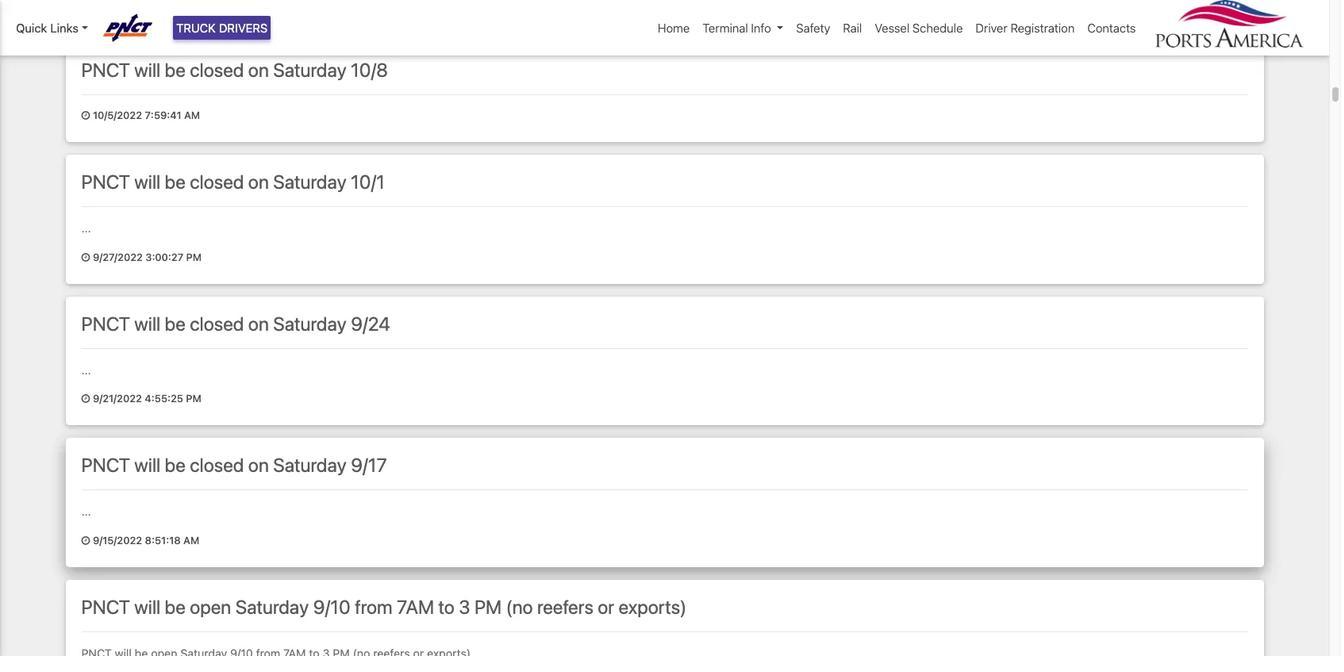 Task type: describe. For each thing, give the bounding box(es) containing it.
pnct for pnct will be closed on saturday 10/1
[[81, 171, 130, 193]]

pm for pnct will be closed on saturday 9/24
[[186, 393, 202, 405]]

will for pnct will be closed on saturday 10/8
[[134, 59, 161, 81]]

closed for 10/1
[[190, 171, 244, 193]]

saturday left the 9/10
[[235, 596, 309, 618]]

pnct for pnct will be closed on saturday 10/8
[[81, 59, 130, 81]]

on for 10/8
[[248, 59, 269, 81]]

9/21/2022 4:55:25 pm
[[90, 393, 202, 405]]

will for pnct will be closed on saturday 9/24
[[134, 313, 161, 335]]

driver registration link
[[969, 13, 1081, 43]]

pnct will be closed on saturday 10/1
[[81, 171, 385, 193]]

to
[[438, 596, 455, 618]]

closed for 9/17
[[190, 454, 244, 477]]

7:59:41
[[145, 110, 181, 121]]

vessel schedule
[[875, 21, 963, 35]]

truck drivers
[[176, 21, 268, 35]]

clock o image
[[81, 395, 90, 405]]

pnct will be closed on saturday 10/8
[[81, 59, 388, 81]]

10/5/2022 7:59:41 am
[[90, 110, 200, 121]]

pnct for pnct will be open saturday 9/10 from 7am to 3 pm (no reefers or exports)
[[81, 596, 130, 618]]

vessel
[[875, 21, 910, 35]]

safety
[[796, 21, 830, 35]]

pnct for pnct will be closed on saturday 9/17
[[81, 454, 130, 477]]

rail
[[843, 21, 862, 35]]

truck drivers link
[[173, 16, 271, 40]]

9/24
[[351, 313, 390, 335]]

2 vertical spatial pm
[[474, 596, 502, 618]]

9/15/2022
[[93, 535, 142, 547]]

pnct will be closed on saturday 9/17
[[81, 454, 387, 477]]

10/1
[[351, 171, 385, 193]]

pnct will be open saturday 9/10 from 7am to 3 pm (no reefers or exports)
[[81, 596, 687, 618]]

be for pnct will be open saturday 9/10 from 7am to 3 pm (no reefers or exports)
[[165, 596, 186, 618]]

quick links link
[[16, 19, 88, 37]]

be for pnct will be closed on saturday 9/24
[[165, 313, 186, 335]]

pnct will be closed on saturday 9/24
[[81, 313, 390, 335]]

3:00:27
[[145, 251, 183, 263]]

links
[[50, 21, 78, 35]]

contacts link
[[1081, 13, 1143, 43]]

terminal info link
[[696, 13, 790, 43]]

from
[[355, 596, 393, 618]]

9/27/2022 3:00:27 pm
[[90, 251, 202, 263]]

rail link
[[837, 13, 869, 43]]

will for pnct will be closed on saturday 10/1
[[134, 171, 161, 193]]

vessel schedule link
[[869, 13, 969, 43]]

safety link
[[790, 13, 837, 43]]

saturday for 9/24
[[273, 313, 347, 335]]



Task type: vqa. For each thing, say whether or not it's contained in the screenshot.
338E
no



Task type: locate. For each thing, give the bounding box(es) containing it.
will
[[134, 59, 161, 81], [134, 171, 161, 193], [134, 313, 161, 335], [134, 454, 161, 477], [134, 596, 161, 618]]

3 pnct from the top
[[81, 313, 130, 335]]

3 closed from the top
[[190, 313, 244, 335]]

4 closed from the top
[[190, 454, 244, 477]]

be for pnct will be closed on saturday 10/1
[[165, 171, 186, 193]]

on for 10/1
[[248, 171, 269, 193]]

drivers
[[219, 21, 268, 35]]

3 be from the top
[[165, 313, 186, 335]]

2 am from the top
[[183, 535, 199, 547]]

1 vertical spatial clock o image
[[81, 253, 90, 263]]

pm
[[186, 251, 202, 263], [186, 393, 202, 405], [474, 596, 502, 618]]

1 be from the top
[[165, 59, 186, 81]]

pnct
[[81, 59, 130, 81], [81, 171, 130, 193], [81, 313, 130, 335], [81, 454, 130, 477], [81, 596, 130, 618]]

be down 4:55:25
[[165, 454, 186, 477]]

2 vertical spatial ...
[[81, 505, 91, 518]]

be left open
[[165, 596, 186, 618]]

info
[[751, 21, 771, 35]]

be down 3:00:27
[[165, 313, 186, 335]]

clock o image left 10/5/2022
[[81, 111, 90, 121]]

home
[[658, 21, 690, 35]]

1 clock o image from the top
[[81, 111, 90, 121]]

4 be from the top
[[165, 454, 186, 477]]

2 ... from the top
[[81, 363, 91, 377]]

closed
[[190, 59, 244, 81], [190, 171, 244, 193], [190, 313, 244, 335], [190, 454, 244, 477]]

saturday
[[273, 59, 347, 81], [273, 171, 347, 193], [273, 313, 347, 335], [273, 454, 347, 477], [235, 596, 309, 618]]

quick
[[16, 21, 47, 35]]

or
[[598, 596, 614, 618]]

on for 9/24
[[248, 313, 269, 335]]

saturday for 10/8
[[273, 59, 347, 81]]

1 vertical spatial pm
[[186, 393, 202, 405]]

8:51:18
[[145, 535, 181, 547]]

saturday left 9/24
[[273, 313, 347, 335]]

2 pnct from the top
[[81, 171, 130, 193]]

9/10
[[313, 596, 351, 618]]

pnct down 9/15/2022
[[81, 596, 130, 618]]

exports)
[[619, 596, 687, 618]]

... for pnct will be closed on saturday 9/17
[[81, 505, 91, 518]]

... up 9/27/2022 3:00:27 pm
[[81, 221, 91, 235]]

driver
[[976, 21, 1008, 35]]

3 will from the top
[[134, 313, 161, 335]]

9/27/2022
[[93, 251, 143, 263]]

2 on from the top
[[248, 171, 269, 193]]

4 will from the top
[[134, 454, 161, 477]]

terminal info
[[703, 21, 771, 35]]

be down 7:59:41
[[165, 171, 186, 193]]

... for pnct will be closed on saturday 9/24
[[81, 363, 91, 377]]

1 will from the top
[[134, 59, 161, 81]]

am right 7:59:41
[[184, 110, 200, 121]]

truck
[[176, 21, 216, 35]]

10/5/2022
[[93, 110, 142, 121]]

open
[[190, 596, 231, 618]]

0 vertical spatial clock o image
[[81, 111, 90, 121]]

pm right the 3
[[474, 596, 502, 618]]

clock o image
[[81, 111, 90, 121], [81, 253, 90, 263], [81, 536, 90, 547]]

closed for 9/24
[[190, 313, 244, 335]]

will up 10/5/2022 7:59:41 am
[[134, 59, 161, 81]]

be
[[165, 59, 186, 81], [165, 171, 186, 193], [165, 313, 186, 335], [165, 454, 186, 477], [165, 596, 186, 618]]

3 ... from the top
[[81, 505, 91, 518]]

contacts
[[1088, 21, 1136, 35]]

1 am from the top
[[184, 110, 200, 121]]

clock o image for pnct will be closed on saturday 9/17
[[81, 536, 90, 547]]

9/17
[[351, 454, 387, 477]]

7am
[[397, 596, 434, 618]]

closed for 10/8
[[190, 59, 244, 81]]

0 vertical spatial ...
[[81, 221, 91, 235]]

5 be from the top
[[165, 596, 186, 618]]

on for 9/17
[[248, 454, 269, 477]]

pnct for pnct will be closed on saturday 9/24
[[81, 313, 130, 335]]

1 pnct from the top
[[81, 59, 130, 81]]

2 closed from the top
[[190, 171, 244, 193]]

... up 9/15/2022 8:51:18 am
[[81, 505, 91, 518]]

0 vertical spatial am
[[184, 110, 200, 121]]

4 on from the top
[[248, 454, 269, 477]]

will for pnct will be closed on saturday 9/17
[[134, 454, 161, 477]]

5 pnct from the top
[[81, 596, 130, 618]]

pnct down 10/5/2022
[[81, 171, 130, 193]]

driver registration
[[976, 21, 1075, 35]]

am right 8:51:18
[[183, 535, 199, 547]]

saturday left 9/17
[[273, 454, 347, 477]]

3 clock o image from the top
[[81, 536, 90, 547]]

1 closed from the top
[[190, 59, 244, 81]]

saturday for 9/17
[[273, 454, 347, 477]]

10/8
[[351, 59, 388, 81]]

will down 9/21/2022 4:55:25 pm
[[134, 454, 161, 477]]

on
[[248, 59, 269, 81], [248, 171, 269, 193], [248, 313, 269, 335], [248, 454, 269, 477]]

pnct up 10/5/2022
[[81, 59, 130, 81]]

...
[[81, 221, 91, 235], [81, 363, 91, 377], [81, 505, 91, 518]]

pnct down 9/27/2022
[[81, 313, 130, 335]]

schedule
[[913, 21, 963, 35]]

will left open
[[134, 596, 161, 618]]

9/15/2022 8:51:18 am
[[90, 535, 199, 547]]

pm right 4:55:25
[[186, 393, 202, 405]]

be up 7:59:41
[[165, 59, 186, 81]]

2 be from the top
[[165, 171, 186, 193]]

reefers
[[537, 596, 594, 618]]

pm for pnct will be closed on saturday 10/1
[[186, 251, 202, 263]]

(no
[[506, 596, 533, 618]]

0 vertical spatial pm
[[186, 251, 202, 263]]

registration
[[1011, 21, 1075, 35]]

saturday for 10/1
[[273, 171, 347, 193]]

... up clock o image
[[81, 363, 91, 377]]

am for 9/15/2022 8:51:18 am
[[183, 535, 199, 547]]

will down 9/27/2022 3:00:27 pm
[[134, 313, 161, 335]]

4:55:25
[[145, 393, 183, 405]]

be for pnct will be closed on saturday 9/17
[[165, 454, 186, 477]]

will down 10/5/2022 7:59:41 am
[[134, 171, 161, 193]]

2 will from the top
[[134, 171, 161, 193]]

be for pnct will be closed on saturday 10/8
[[165, 59, 186, 81]]

3 on from the top
[[248, 313, 269, 335]]

9/21/2022
[[93, 393, 142, 405]]

pm right 3:00:27
[[186, 251, 202, 263]]

am for 10/5/2022 7:59:41 am
[[184, 110, 200, 121]]

saturday left 10/1
[[273, 171, 347, 193]]

... for pnct will be closed on saturday 10/1
[[81, 221, 91, 235]]

3
[[459, 596, 470, 618]]

4 pnct from the top
[[81, 454, 130, 477]]

home link
[[652, 13, 696, 43]]

1 on from the top
[[248, 59, 269, 81]]

clock o image left 9/15/2022
[[81, 536, 90, 547]]

terminal
[[703, 21, 748, 35]]

pnct down 9/21/2022
[[81, 454, 130, 477]]

2 vertical spatial clock o image
[[81, 536, 90, 547]]

clock o image for pnct will be closed on saturday 10/1
[[81, 253, 90, 263]]

2 clock o image from the top
[[81, 253, 90, 263]]

quick links
[[16, 21, 78, 35]]

1 ... from the top
[[81, 221, 91, 235]]

clock o image left 9/27/2022
[[81, 253, 90, 263]]

5 will from the top
[[134, 596, 161, 618]]

1 vertical spatial am
[[183, 535, 199, 547]]

saturday left 10/8
[[273, 59, 347, 81]]

will for pnct will be open saturday 9/10 from 7am to 3 pm (no reefers or exports)
[[134, 596, 161, 618]]

am
[[184, 110, 200, 121], [183, 535, 199, 547]]

1 vertical spatial ...
[[81, 363, 91, 377]]



